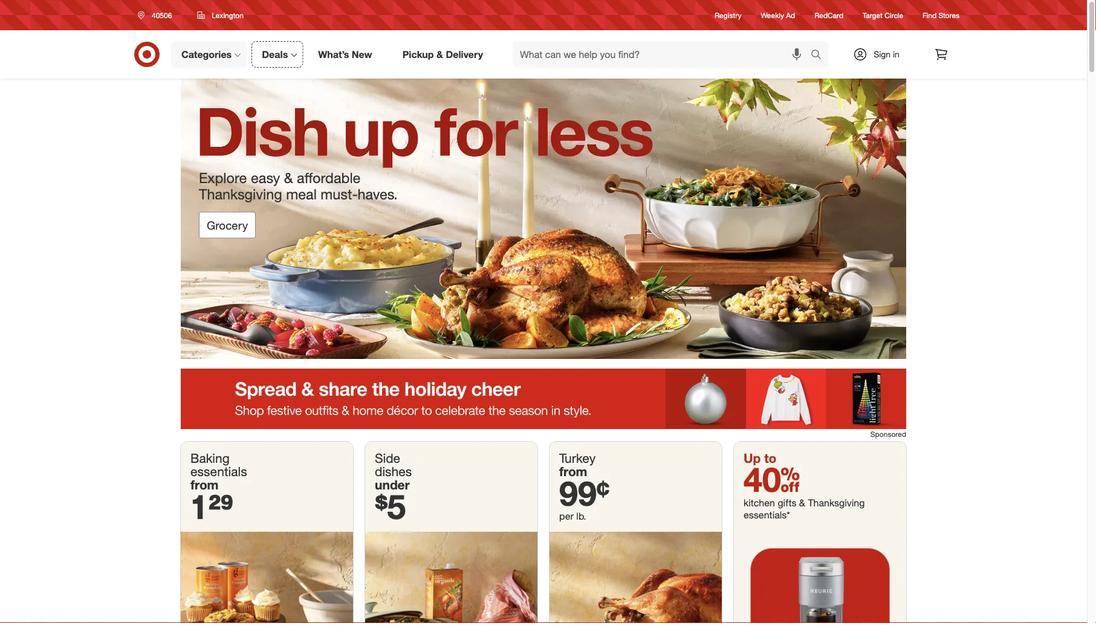 Task type: locate. For each thing, give the bounding box(es) containing it.
up
[[744, 451, 761, 466]]

thanksgiving
[[199, 185, 282, 203], [808, 497, 865, 509]]

per lb.
[[559, 510, 586, 522]]

ad
[[786, 11, 795, 20]]

circle
[[885, 11, 903, 20]]

1 vertical spatial thanksgiving
[[808, 497, 865, 509]]

per
[[559, 510, 574, 522]]

& inside explore easy & affordable thanksgiving meal must-haves.
[[284, 169, 293, 186]]

in
[[893, 49, 900, 60]]

from
[[559, 464, 587, 479], [190, 477, 219, 493]]

find stores
[[923, 11, 959, 20]]

easy
[[251, 169, 280, 186]]

pickup
[[402, 48, 434, 60]]

99¢
[[559, 472, 610, 513]]

40506 button
[[130, 4, 185, 26]]

thanksgiving inside explore easy & affordable thanksgiving meal must-haves.
[[199, 185, 282, 203]]

turkey
[[559, 451, 596, 466]]

What can we help you find? suggestions appear below search field
[[513, 41, 814, 68]]

meal
[[286, 185, 317, 203]]

explore easy & affordable thanksgiving meal must-haves.
[[199, 169, 398, 203]]

what's
[[318, 48, 349, 60]]

redcard
[[814, 11, 843, 20]]

grocery
[[207, 218, 248, 232]]

1 horizontal spatial from
[[559, 464, 587, 479]]

&
[[437, 48, 443, 60], [284, 169, 293, 186], [799, 497, 805, 509]]

sign in link
[[843, 41, 918, 68]]

& right easy
[[284, 169, 293, 186]]

0 horizontal spatial &
[[284, 169, 293, 186]]

thanksgiving up grocery
[[199, 185, 282, 203]]

stores
[[939, 11, 959, 20]]

1 vertical spatial &
[[284, 169, 293, 186]]

grocery button
[[199, 212, 256, 239]]

search button
[[805, 41, 834, 70]]

target circle link
[[863, 10, 903, 20]]

lexington
[[212, 11, 244, 20]]

search
[[805, 50, 834, 61]]

& inside kitchen gifts & thanksgiving essentials*
[[799, 497, 805, 509]]

side dishes under
[[375, 451, 412, 493]]

side
[[375, 451, 400, 466]]

0 vertical spatial &
[[437, 48, 443, 60]]

0 vertical spatial thanksgiving
[[199, 185, 282, 203]]

& right gifts
[[799, 497, 805, 509]]

lb.
[[576, 510, 586, 522]]

thanksgiving right gifts
[[808, 497, 865, 509]]

what's new link
[[308, 41, 387, 68]]

1 horizontal spatial thanksgiving
[[808, 497, 865, 509]]

& right pickup
[[437, 48, 443, 60]]

sponsored
[[870, 430, 906, 439]]

2 horizontal spatial &
[[799, 497, 805, 509]]

0 horizontal spatial thanksgiving
[[199, 185, 282, 203]]

deals
[[262, 48, 288, 60]]

to
[[764, 451, 777, 466]]

kitchen
[[744, 497, 775, 509]]

find stores link
[[923, 10, 959, 20]]

dishes
[[375, 464, 412, 479]]

categories link
[[171, 41, 247, 68]]

thanksgiving inside kitchen gifts & thanksgiving essentials*
[[808, 497, 865, 509]]

dish up for less image
[[181, 79, 906, 359]]

0 horizontal spatial from
[[190, 477, 219, 493]]

target
[[863, 11, 883, 20]]

& for explore easy & affordable thanksgiving meal must-haves.
[[284, 169, 293, 186]]

2 vertical spatial &
[[799, 497, 805, 509]]

1 29
[[190, 486, 234, 527]]

find
[[923, 11, 937, 20]]

baking
[[190, 451, 230, 466]]



Task type: describe. For each thing, give the bounding box(es) containing it.
under
[[375, 477, 410, 493]]

weekly ad link
[[761, 10, 795, 20]]

registry link
[[715, 10, 742, 20]]

sign in
[[874, 49, 900, 60]]

from inside turkey from
[[559, 464, 587, 479]]

explore
[[199, 169, 247, 186]]

delivery
[[446, 48, 483, 60]]

40
[[744, 459, 800, 500]]

baking essentials from
[[190, 451, 247, 493]]

target circle
[[863, 11, 903, 20]]

turkey from
[[559, 451, 596, 479]]

advertisement region
[[181, 369, 906, 429]]

must-
[[321, 185, 358, 203]]

essentials*
[[744, 509, 790, 521]]

pickup & delivery link
[[392, 41, 498, 68]]

what's new
[[318, 48, 372, 60]]

29
[[208, 486, 234, 527]]

1 horizontal spatial &
[[437, 48, 443, 60]]

weekly
[[761, 11, 784, 20]]

from inside baking essentials from
[[190, 477, 219, 493]]

redcard link
[[814, 10, 843, 20]]

haves.
[[358, 185, 398, 203]]

pickup & delivery
[[402, 48, 483, 60]]

40506
[[152, 11, 172, 20]]

$5
[[375, 486, 406, 527]]

kitchen gifts & thanksgiving essentials*
[[744, 497, 865, 521]]

& for kitchen gifts & thanksgiving essentials*
[[799, 497, 805, 509]]

deals link
[[252, 41, 303, 68]]

1
[[190, 486, 208, 527]]

essentials
[[190, 464, 247, 479]]

lexington button
[[189, 4, 251, 26]]

affordable
[[297, 169, 361, 186]]

new
[[352, 48, 372, 60]]

sign
[[874, 49, 891, 60]]

weekly ad
[[761, 11, 795, 20]]

categories
[[181, 48, 232, 60]]

registry
[[715, 11, 742, 20]]

gifts
[[778, 497, 796, 509]]

up to
[[744, 451, 777, 466]]



Task type: vqa. For each thing, say whether or not it's contained in the screenshot.
Registry
yes



